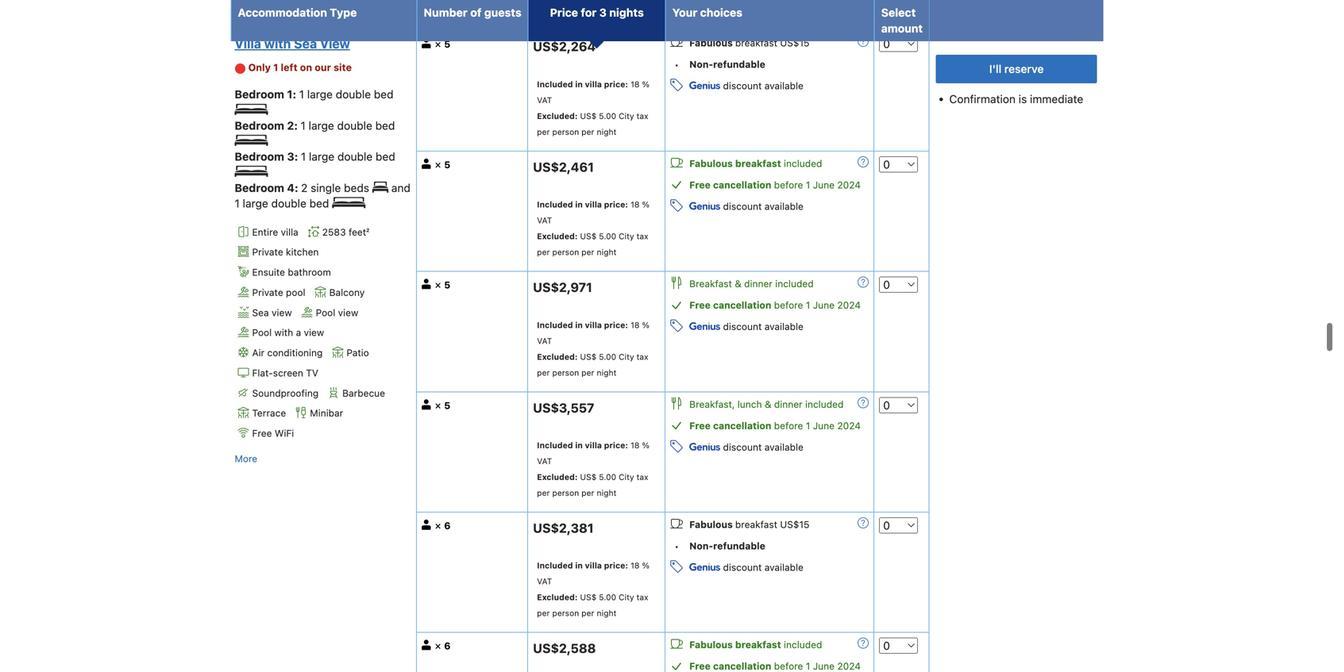 Task type: vqa. For each thing, say whether or not it's contained in the screenshot.
Number of guests
yes



Task type: describe. For each thing, give the bounding box(es) containing it.
large down bedroom 4:
[[243, 197, 268, 210]]

18 % vat for us$2,971
[[537, 320, 650, 346]]

with for villa
[[264, 36, 291, 51]]

2 non- from the top
[[690, 541, 713, 552]]

us$ for us$2,264
[[580, 111, 597, 121]]

included for us$2,381
[[537, 561, 573, 571]]

× 5 for us$3,557
[[435, 399, 451, 411]]

select
[[881, 6, 916, 19]]

bathroom
[[288, 267, 331, 278]]

view for sea view
[[272, 307, 292, 318]]

us$ 5.00 city tax per person per night for us$2,971
[[537, 352, 649, 377]]

city for us$3,557
[[619, 473, 634, 482]]

guests
[[484, 6, 522, 19]]

× 5 for us$2,461
[[435, 158, 451, 170]]

before for us$2,971
[[774, 300, 803, 311]]

discount available for us$3,557
[[721, 442, 804, 453]]

our
[[315, 62, 331, 73]]

large for bedroom 2:
[[309, 119, 334, 132]]

1 breakfast from the top
[[735, 37, 778, 49]]

× 6 for fabulous breakfast us$15
[[435, 520, 451, 532]]

tax for us$2,264
[[637, 111, 649, 121]]

view
[[320, 36, 350, 51]]

price for 3 nights
[[550, 6, 644, 19]]

bed for bedroom 1:
[[374, 88, 394, 101]]

us$2,264
[[533, 39, 596, 54]]

2583
[[322, 227, 346, 238]]

18 % vat for us$3,557
[[537, 441, 650, 466]]

occupancy image
[[422, 400, 432, 410]]

% for us$2,461
[[642, 200, 650, 209]]

for
[[581, 6, 597, 19]]

4 2024 from the top
[[837, 661, 861, 672]]

entire
[[252, 227, 278, 238]]

private pool
[[252, 287, 305, 298]]

3 fabulous from the top
[[690, 519, 733, 531]]

more link
[[235, 451, 257, 467]]

private kitchen
[[252, 247, 319, 258]]

only 1 left on our site
[[248, 62, 352, 73]]

included in villa price: for us$2,264
[[537, 79, 628, 89]]

night for us$2,971
[[597, 368, 617, 377]]

2 refundable from the top
[[713, 541, 766, 552]]

your choices
[[672, 6, 743, 19]]

night for us$2,381
[[597, 609, 617, 618]]

18 % vat for us$2,461
[[537, 200, 650, 225]]

1 non-refundable from the top
[[690, 59, 766, 70]]

2 single beds
[[301, 181, 372, 194]]

of
[[470, 6, 482, 19]]

accommodation
[[238, 6, 327, 19]]

bedroom 2:
[[235, 119, 301, 132]]

2 fabulous breakfast us$15 from the top
[[690, 519, 810, 531]]

flat-screen tv
[[252, 368, 318, 379]]

beds
[[344, 181, 369, 194]]

1 fabulous breakfast us$15 from the top
[[690, 37, 810, 49]]

june for us$2,461
[[813, 179, 835, 191]]

villa for us$2,264
[[585, 79, 602, 89]]

amount
[[881, 22, 923, 35]]

breakfast & dinner included
[[690, 278, 814, 290]]

type
[[330, 6, 357, 19]]

price: for us$2,381
[[604, 561, 628, 571]]

double for bedroom 2:
[[337, 119, 372, 132]]

2 breakfast from the top
[[735, 158, 781, 169]]

× 6 for fabulous breakfast included
[[435, 640, 451, 652]]

1 vertical spatial sea
[[252, 307, 269, 318]]

occupancy image for us$2,381
[[422, 520, 432, 531]]

price: for us$2,971
[[604, 320, 628, 330]]

1 large double bed for bedroom 1:
[[299, 88, 394, 101]]

vat for us$2,461
[[537, 216, 552, 225]]

us$2,381
[[533, 521, 594, 536]]

feet²
[[349, 227, 370, 238]]

villa
[[235, 36, 261, 51]]

is
[[1019, 93, 1027, 106]]

night for us$2,264
[[597, 127, 617, 137]]

bedroom 3:
[[235, 150, 301, 163]]

a
[[296, 327, 301, 338]]

3 breakfast from the top
[[735, 519, 778, 531]]

× 5 for us$2,971
[[435, 279, 451, 291]]

us$ for us$2,971
[[580, 352, 597, 362]]

us$ 5.00 city tax per person per night for us$3,557
[[537, 473, 649, 498]]

more details on meals and payment options image for us$2,381
[[858, 518, 869, 529]]

included for us$3,557
[[537, 441, 573, 450]]

free cancellation before 1 june 2024 for us$2,971
[[690, 300, 861, 311]]

included for us$2,264
[[537, 79, 573, 89]]

vat for us$2,381
[[537, 577, 552, 587]]

5.00 for us$2,381
[[599, 593, 616, 603]]

included for us$2,971
[[537, 320, 573, 330]]

1 large double bed for bedroom 3:
[[301, 150, 395, 163]]

4 before from the top
[[774, 661, 803, 672]]

fabulous breakfast included for × 5
[[690, 158, 822, 169]]

available for us$2,461
[[765, 201, 804, 212]]

2024 for us$3,557
[[837, 420, 861, 431]]

6 × from the top
[[435, 640, 441, 652]]

with for pool
[[274, 327, 293, 338]]

us$2,461
[[533, 160, 594, 175]]

price: for us$2,461
[[604, 200, 628, 209]]

large for bedroom 1:
[[307, 88, 333, 101]]

minibar
[[310, 408, 343, 419]]

soundproofing
[[252, 388, 319, 399]]

wifi
[[275, 428, 294, 439]]

free cancellation before 1 june 2024 for us$3,557
[[690, 420, 861, 431]]

person for us$2,971
[[552, 368, 579, 377]]

air conditioning
[[252, 347, 323, 359]]

1 discount available from the top
[[721, 80, 804, 91]]

1 5 from the top
[[444, 39, 451, 50]]

1 us$15 from the top
[[780, 37, 810, 49]]

site
[[334, 62, 352, 73]]

villa for us$2,381
[[585, 561, 602, 571]]

1 × 5 from the top
[[435, 38, 451, 50]]

us$ for us$2,461
[[580, 232, 597, 241]]

1 refundable from the top
[[713, 59, 766, 70]]

free for us$3,557
[[690, 420, 711, 431]]

1 available from the top
[[765, 80, 804, 91]]

on
[[300, 62, 312, 73]]

free for us$2,971
[[690, 300, 711, 311]]

cancellation for us$2,461
[[713, 179, 772, 191]]

us$2,588
[[533, 642, 596, 657]]

4 june from the top
[[813, 661, 835, 672]]

1 × from the top
[[435, 38, 441, 50]]

2024 for us$2,461
[[837, 179, 861, 191]]

in for us$2,461
[[575, 200, 583, 209]]

i'll reserve
[[989, 62, 1044, 75]]

pool for pool with a view
[[252, 327, 272, 338]]

discount for us$2,381
[[723, 562, 762, 573]]

price: for us$3,557
[[604, 441, 628, 450]]

villa with sea view link
[[235, 36, 407, 52]]

tax for us$3,557
[[637, 473, 649, 482]]

price: for us$2,264
[[604, 79, 628, 89]]

us$ for us$2,381
[[580, 593, 597, 603]]

us$ 5.00 city tax per person per night for us$2,461
[[537, 232, 649, 257]]

us$2,971
[[533, 280, 592, 295]]

bed image
[[372, 182, 388, 193]]

terrace
[[252, 408, 286, 419]]

in for us$2,264
[[575, 79, 583, 89]]

1 occupancy image from the top
[[422, 38, 432, 49]]

1 horizontal spatial view
[[304, 327, 324, 338]]

left
[[281, 62, 298, 73]]

conditioning
[[267, 347, 323, 359]]

more details on meals and payment options image for × 6
[[858, 638, 869, 649]]

1 more details on meals and payment options image from the top
[[858, 36, 869, 47]]

3
[[599, 6, 607, 19]]

free wifi
[[252, 428, 294, 439]]

18 % vat for us$2,381
[[537, 561, 650, 587]]

bed for bedroom 3:
[[376, 150, 395, 163]]

1 fabulous from the top
[[690, 37, 733, 49]]

select amount
[[881, 6, 923, 35]]

× for us$3,557
[[435, 399, 441, 411]]

available for us$2,381
[[765, 562, 804, 573]]

number of guests
[[424, 6, 522, 19]]

pool
[[286, 287, 305, 298]]

entire villa
[[252, 227, 298, 238]]

cancellation for us$2,971
[[713, 300, 772, 311]]

breakfast,
[[690, 399, 735, 410]]

2
[[301, 181, 308, 194]]

% for us$2,264
[[642, 79, 650, 89]]

5 occupancy image from the top
[[422, 641, 432, 651]]

4 cancellation from the top
[[713, 661, 772, 672]]



Task type: locate. For each thing, give the bounding box(es) containing it.
18 % vat down us$2,971
[[537, 320, 650, 346]]

4 city from the top
[[619, 473, 634, 482]]

1 night from the top
[[597, 127, 617, 137]]

price
[[550, 6, 578, 19]]

air
[[252, 347, 265, 359]]

3 us$ 5.00 city tax per person per night from the top
[[537, 352, 649, 377]]

person for us$2,264
[[552, 127, 579, 137]]

before for us$3,557
[[774, 420, 803, 431]]

in down us$2,971
[[575, 320, 583, 330]]

discount available for us$2,381
[[721, 562, 804, 573]]

2 more details on meals and payment options image from the top
[[858, 638, 869, 649]]

us$ 5.00 city tax per person per night up us$2,971
[[537, 232, 649, 257]]

person up us$3,557
[[552, 368, 579, 377]]

more details on meals and payment options image
[[858, 36, 869, 47], [858, 156, 869, 167], [858, 397, 869, 408], [858, 518, 869, 529]]

2024
[[837, 179, 861, 191], [837, 300, 861, 311], [837, 420, 861, 431], [837, 661, 861, 672]]

2 price: from the top
[[604, 200, 628, 209]]

×
[[435, 38, 441, 50], [435, 158, 441, 170], [435, 279, 441, 291], [435, 399, 441, 411], [435, 520, 441, 532], [435, 640, 441, 652]]

0 vertical spatial fabulous breakfast included
[[690, 158, 822, 169]]

2 more details on meals and payment options image from the top
[[858, 156, 869, 167]]

ensuite bathroom
[[252, 267, 331, 278]]

barbecue
[[342, 388, 385, 399]]

2 × 6 from the top
[[435, 640, 451, 652]]

person up us$2,971
[[552, 247, 579, 257]]

1 included in villa price: from the top
[[537, 79, 628, 89]]

screen
[[273, 368, 303, 379]]

person up us$2,588
[[552, 609, 579, 618]]

included in villa price: for us$2,381
[[537, 561, 628, 571]]

18 for us$2,461
[[631, 200, 640, 209]]

price:
[[604, 79, 628, 89], [604, 200, 628, 209], [604, 320, 628, 330], [604, 441, 628, 450], [604, 561, 628, 571]]

excluded: up us$2,971
[[537, 232, 578, 241]]

3 in from the top
[[575, 320, 583, 330]]

1 • from the top
[[675, 59, 679, 70]]

× 5
[[435, 38, 451, 50], [435, 158, 451, 170], [435, 279, 451, 291], [435, 399, 451, 411]]

× for us$2,461
[[435, 158, 441, 170]]

0 vertical spatial fabulous breakfast us$15
[[690, 37, 810, 49]]

vat down "us$2,461"
[[537, 216, 552, 225]]

in down us$2,264
[[575, 79, 583, 89]]

before
[[774, 179, 803, 191], [774, 300, 803, 311], [774, 420, 803, 431], [774, 661, 803, 672]]

5 person from the top
[[552, 609, 579, 618]]

breakfast
[[735, 37, 778, 49], [735, 158, 781, 169], [735, 519, 778, 531], [735, 640, 781, 651]]

1 june from the top
[[813, 179, 835, 191]]

5 included from the top
[[537, 561, 573, 571]]

us$3,557
[[533, 401, 594, 416]]

2 discount from the top
[[723, 201, 762, 212]]

bedroom 4:
[[235, 181, 301, 194]]

pool up air on the bottom of page
[[252, 327, 272, 338]]

0 horizontal spatial &
[[735, 278, 742, 290]]

vat for us$2,971
[[537, 336, 552, 346]]

free for us$2,461
[[690, 179, 711, 191]]

1 horizontal spatial pool
[[316, 307, 335, 318]]

us$
[[580, 111, 597, 121], [580, 232, 597, 241], [580, 352, 597, 362], [580, 473, 597, 482], [580, 593, 597, 603]]

2 5.00 from the top
[[599, 232, 616, 241]]

available for us$3,557
[[765, 442, 804, 453]]

us$ up "us$2,461"
[[580, 111, 597, 121]]

balcony
[[329, 287, 365, 298]]

% for us$2,381
[[642, 561, 650, 571]]

vat
[[537, 95, 552, 105], [537, 216, 552, 225], [537, 336, 552, 346], [537, 457, 552, 466], [537, 577, 552, 587]]

1 us$ 5.00 city tax per person per night from the top
[[537, 111, 649, 137]]

4 18 from the top
[[631, 441, 640, 450]]

villa down us$2,381
[[585, 561, 602, 571]]

with up left
[[264, 36, 291, 51]]

us$ up us$3,557
[[580, 352, 597, 362]]

18 % vat down us$3,557
[[537, 441, 650, 466]]

3 more details on meals and payment options image from the top
[[858, 397, 869, 408]]

vat for us$3,557
[[537, 457, 552, 466]]

included down us$3,557
[[537, 441, 573, 450]]

in down us$3,557
[[575, 441, 583, 450]]

× for us$2,971
[[435, 279, 441, 291]]

1 vertical spatial fabulous breakfast us$15
[[690, 519, 810, 531]]

villa down "us$2,461"
[[585, 200, 602, 209]]

dinner right lunch
[[774, 399, 803, 410]]

0 vertical spatial us$15
[[780, 37, 810, 49]]

0 vertical spatial &
[[735, 278, 742, 290]]

1 in from the top
[[575, 79, 583, 89]]

4 night from the top
[[597, 488, 617, 498]]

discount
[[723, 80, 762, 91], [723, 201, 762, 212], [723, 321, 762, 332], [723, 442, 762, 453], [723, 562, 762, 573]]

3 before from the top
[[774, 420, 803, 431]]

5 us$ from the top
[[580, 593, 597, 603]]

1 vertical spatial 6
[[444, 641, 451, 652]]

pool for pool view
[[316, 307, 335, 318]]

4 discount available from the top
[[721, 442, 804, 453]]

2 us$15 from the top
[[780, 519, 810, 531]]

3 5 from the top
[[444, 280, 451, 291]]

4 5.00 from the top
[[599, 473, 616, 482]]

3 vat from the top
[[537, 336, 552, 346]]

included in villa price:
[[537, 79, 628, 89], [537, 200, 628, 209], [537, 320, 628, 330], [537, 441, 628, 450], [537, 561, 628, 571]]

2 available from the top
[[765, 201, 804, 212]]

discount available for us$2,461
[[721, 201, 804, 212]]

more
[[235, 453, 257, 465]]

in for us$3,557
[[575, 441, 583, 450]]

2 × from the top
[[435, 158, 441, 170]]

tax for us$2,461
[[637, 232, 649, 241]]

us$ 5.00 city tax per person per night
[[537, 111, 649, 137], [537, 232, 649, 257], [537, 352, 649, 377], [537, 473, 649, 498], [537, 593, 649, 618]]

2 in from the top
[[575, 200, 583, 209]]

excluded: up us$3,557
[[537, 352, 578, 362]]

view right a
[[304, 327, 324, 338]]

vat down us$2,971
[[537, 336, 552, 346]]

& right lunch
[[765, 399, 772, 410]]

5 discount available from the top
[[721, 562, 804, 573]]

confirmation
[[949, 93, 1016, 106]]

0 vertical spatial sea
[[294, 36, 317, 51]]

2 included from the top
[[537, 200, 573, 209]]

5 in from the top
[[575, 561, 583, 571]]

pool down balcony
[[316, 307, 335, 318]]

view down private pool
[[272, 307, 292, 318]]

accommodation type
[[238, 6, 357, 19]]

villa down us$2,971
[[585, 320, 602, 330]]

5 for us$3,557
[[444, 400, 451, 411]]

3 night from the top
[[597, 368, 617, 377]]

3 × 5 from the top
[[435, 279, 451, 291]]

2 night from the top
[[597, 247, 617, 257]]

free cancellation before 1 june 2024
[[690, 179, 861, 191], [690, 300, 861, 311], [690, 420, 861, 431], [690, 661, 861, 672]]

1 vertical spatial dinner
[[774, 399, 803, 410]]

with left a
[[274, 327, 293, 338]]

excluded: up "us$2,461"
[[537, 111, 578, 121]]

1 excluded: from the top
[[537, 111, 578, 121]]

1 vertical spatial &
[[765, 399, 772, 410]]

2 private from the top
[[252, 287, 283, 298]]

excluded: for us$2,381
[[537, 593, 578, 603]]

4 tax from the top
[[637, 473, 649, 482]]

1 vertical spatial × 6
[[435, 640, 451, 652]]

number
[[424, 6, 468, 19]]

us$ 5.00 city tax per person per night up us$3,557
[[537, 352, 649, 377]]

private down ensuite
[[252, 287, 283, 298]]

2024 for us$2,971
[[837, 300, 861, 311]]

in down us$2,381
[[575, 561, 583, 571]]

in down "us$2,461"
[[575, 200, 583, 209]]

discount for us$2,971
[[723, 321, 762, 332]]

bed for bedroom 2:
[[375, 119, 395, 132]]

3 18 % vat from the top
[[537, 320, 650, 346]]

single
[[311, 181, 341, 194]]

2 non-refundable from the top
[[690, 541, 766, 552]]

1 6 from the top
[[444, 521, 451, 532]]

0 vertical spatial •
[[675, 59, 679, 70]]

0 vertical spatial pool
[[316, 307, 335, 318]]

18 for us$2,971
[[631, 320, 640, 330]]

3 price: from the top
[[604, 320, 628, 330]]

breakfast, lunch & dinner included
[[690, 399, 844, 410]]

included in villa price: down us$2,264
[[537, 79, 628, 89]]

villa down us$2,264
[[585, 79, 602, 89]]

night for us$3,557
[[597, 488, 617, 498]]

tv
[[306, 368, 318, 379]]

0 vertical spatial 6
[[444, 521, 451, 532]]

pool with a view
[[252, 327, 324, 338]]

and
[[391, 181, 411, 194]]

included in villa price: down "us$2,461"
[[537, 200, 628, 209]]

3 % from the top
[[642, 320, 650, 330]]

18 for us$2,264
[[631, 79, 640, 89]]

villa for us$3,557
[[585, 441, 602, 450]]

us$15
[[780, 37, 810, 49], [780, 519, 810, 531]]

included
[[784, 158, 822, 169], [775, 278, 814, 290], [805, 399, 844, 410], [784, 640, 822, 651]]

3 person from the top
[[552, 368, 579, 377]]

view
[[272, 307, 292, 318], [338, 307, 358, 318], [304, 327, 324, 338]]

occupancy image
[[422, 38, 432, 49], [422, 159, 432, 169], [422, 279, 432, 290], [422, 520, 432, 531], [422, 641, 432, 651]]

discount for us$2,461
[[723, 201, 762, 212]]

2 fabulous from the top
[[690, 158, 733, 169]]

private up ensuite
[[252, 247, 283, 258]]

•
[[675, 59, 679, 70], [675, 541, 679, 552]]

1 vertical spatial non-refundable
[[690, 541, 766, 552]]

person for us$3,557
[[552, 488, 579, 498]]

tax for us$2,381
[[637, 593, 649, 603]]

sea down private pool
[[252, 307, 269, 318]]

4 excluded: from the top
[[537, 473, 578, 482]]

4 5 from the top
[[444, 400, 451, 411]]

0 horizontal spatial pool
[[252, 327, 272, 338]]

5 % from the top
[[642, 561, 650, 571]]

4 fabulous from the top
[[690, 640, 733, 651]]

in for us$2,971
[[575, 320, 583, 330]]

1 large double bed for bedroom 2:
[[301, 119, 395, 132]]

• for fourth more details on meals and payment options icon from the bottom of the page
[[675, 59, 679, 70]]

us$ 5.00 city tax per person per night up us$2,381
[[537, 473, 649, 498]]

your
[[672, 6, 698, 19]]

large down our
[[307, 88, 333, 101]]

per
[[537, 127, 550, 137], [582, 127, 594, 137], [537, 247, 550, 257], [582, 247, 594, 257], [537, 368, 550, 377], [582, 368, 594, 377], [537, 488, 550, 498], [582, 488, 594, 498], [537, 609, 550, 618], [582, 609, 594, 618]]

18 % vat down "us$2,461"
[[537, 200, 650, 225]]

excluded: up us$2,381
[[537, 473, 578, 482]]

18 for us$2,381
[[631, 561, 640, 571]]

4 free cancellation before 1 june 2024 from the top
[[690, 661, 861, 672]]

person for us$2,461
[[552, 247, 579, 257]]

0 horizontal spatial sea
[[252, 307, 269, 318]]

view for pool view
[[338, 307, 358, 318]]

included down us$2,381
[[537, 561, 573, 571]]

1 vertical spatial more details on meals and payment options image
[[858, 638, 869, 649]]

cancellation
[[713, 179, 772, 191], [713, 300, 772, 311], [713, 420, 772, 431], [713, 661, 772, 672]]

& right breakfast
[[735, 278, 742, 290]]

discount available for us$2,971
[[721, 321, 804, 332]]

nights
[[609, 6, 644, 19]]

included in villa price: for us$3,557
[[537, 441, 628, 450]]

2 person from the top
[[552, 247, 579, 257]]

large
[[307, 88, 333, 101], [309, 119, 334, 132], [309, 150, 335, 163], [243, 197, 268, 210]]

vat for us$2,264
[[537, 95, 552, 105]]

included in villa price: down us$2,381
[[537, 561, 628, 571]]

2 horizontal spatial view
[[338, 307, 358, 318]]

4 more details on meals and payment options image from the top
[[858, 518, 869, 529]]

18 % vat down us$2,264
[[537, 79, 650, 105]]

villa with sea view
[[235, 36, 350, 51]]

included in villa price: for us$2,971
[[537, 320, 628, 330]]

large up single
[[309, 150, 335, 163]]

city for us$2,461
[[619, 232, 634, 241]]

1 horizontal spatial sea
[[294, 36, 317, 51]]

discount for us$3,557
[[723, 442, 762, 453]]

1 tax from the top
[[637, 111, 649, 121]]

double
[[336, 88, 371, 101], [337, 119, 372, 132], [338, 150, 373, 163], [271, 197, 306, 210]]

excluded: for us$2,461
[[537, 232, 578, 241]]

excluded:
[[537, 111, 578, 121], [537, 232, 578, 241], [537, 352, 578, 362], [537, 473, 578, 482], [537, 593, 578, 603]]

more details on meals and payment options image
[[858, 277, 869, 288], [858, 638, 869, 649]]

person
[[552, 127, 579, 137], [552, 247, 579, 257], [552, 368, 579, 377], [552, 488, 579, 498], [552, 609, 579, 618]]

0 vertical spatial non-
[[690, 59, 713, 70]]

city for us$2,264
[[619, 111, 634, 121]]

4 × from the top
[[435, 399, 441, 411]]

june
[[813, 179, 835, 191], [813, 300, 835, 311], [813, 420, 835, 431], [813, 661, 835, 672]]

person up us$2,381
[[552, 488, 579, 498]]

3 discount from the top
[[723, 321, 762, 332]]

2 6 from the top
[[444, 641, 451, 652]]

5.00 for us$3,557
[[599, 473, 616, 482]]

free
[[690, 179, 711, 191], [690, 300, 711, 311], [690, 420, 711, 431], [252, 428, 272, 439], [690, 661, 711, 672]]

5 tax from the top
[[637, 593, 649, 603]]

included in villa price: down us$2,971
[[537, 320, 628, 330]]

18 % vat for us$2,264
[[537, 79, 650, 105]]

18 % vat down us$2,381
[[537, 561, 650, 587]]

included down us$2,971
[[537, 320, 573, 330]]

excluded: up us$2,588
[[537, 593, 578, 603]]

vat down us$2,264
[[537, 95, 552, 105]]

with inside villa with sea view link
[[264, 36, 291, 51]]

1 vertical spatial fabulous breakfast included
[[690, 640, 822, 651]]

0 vertical spatial dinner
[[744, 278, 773, 290]]

1 vertical spatial private
[[252, 287, 283, 298]]

0 horizontal spatial view
[[272, 307, 292, 318]]

cancellation for us$3,557
[[713, 420, 772, 431]]

5.00 for us$2,264
[[599, 111, 616, 121]]

0 vertical spatial refundable
[[713, 59, 766, 70]]

1 private from the top
[[252, 247, 283, 258]]

2 us$ 5.00 city tax per person per night from the top
[[537, 232, 649, 257]]

5.00 for us$2,971
[[599, 352, 616, 362]]

5
[[444, 39, 451, 50], [444, 159, 451, 170], [444, 280, 451, 291], [444, 400, 451, 411]]

2 5 from the top
[[444, 159, 451, 170]]

5 × from the top
[[435, 520, 441, 532]]

2583 feet²
[[322, 227, 370, 238]]

large right 'bedroom 2:'
[[309, 119, 334, 132]]

1 large double bed
[[299, 88, 394, 101], [301, 119, 395, 132], [301, 150, 395, 163], [235, 197, 332, 210]]

refundable
[[713, 59, 766, 70], [713, 541, 766, 552]]

1 % from the top
[[642, 79, 650, 89]]

1 discount from the top
[[723, 80, 762, 91]]

fabulous
[[690, 37, 733, 49], [690, 158, 733, 169], [690, 519, 733, 531], [690, 640, 733, 651]]

0 horizontal spatial dinner
[[744, 278, 773, 290]]

4 included from the top
[[537, 441, 573, 450]]

flat-
[[252, 368, 273, 379]]

excluded: for us$2,971
[[537, 352, 578, 362]]

in for us$2,381
[[575, 561, 583, 571]]

1 vertical spatial us$15
[[780, 519, 810, 531]]

view down balcony
[[338, 307, 358, 318]]

june for us$3,557
[[813, 420, 835, 431]]

fabulous breakfast included
[[690, 158, 822, 169], [690, 640, 822, 651]]

us$ up us$2,588
[[580, 593, 597, 603]]

with
[[264, 36, 291, 51], [274, 327, 293, 338]]

0 vertical spatial with
[[264, 36, 291, 51]]

person for us$2,381
[[552, 609, 579, 618]]

night
[[597, 127, 617, 137], [597, 247, 617, 257], [597, 368, 617, 377], [597, 488, 617, 498], [597, 609, 617, 618]]

fabulous breakfast included for × 6
[[690, 640, 822, 651]]

1 vertical spatial pool
[[252, 327, 272, 338]]

0 vertical spatial more details on meals and payment options image
[[858, 277, 869, 288]]

1 cancellation from the top
[[713, 179, 772, 191]]

5 18 % vat from the top
[[537, 561, 650, 587]]

5 available from the top
[[765, 562, 804, 573]]

4 occupancy image from the top
[[422, 520, 432, 531]]

tax for us$2,971
[[637, 352, 649, 362]]

5 for us$2,461
[[444, 159, 451, 170]]

vat down us$3,557
[[537, 457, 552, 466]]

dinner right breakfast
[[744, 278, 773, 290]]

included in villa price: down us$3,557
[[537, 441, 628, 450]]

2 % from the top
[[642, 200, 650, 209]]

sea view
[[252, 307, 292, 318]]

pool
[[316, 307, 335, 318], [252, 327, 272, 338]]

us$ 5.00 city tax per person per night up "us$2,461"
[[537, 111, 649, 137]]

included down "us$2,461"
[[537, 200, 573, 209]]

0 vertical spatial × 6
[[435, 520, 451, 532]]

ensuite
[[252, 267, 285, 278]]

× 6
[[435, 520, 451, 532], [435, 640, 451, 652]]

confirmation is immediate
[[949, 93, 1084, 106]]

0 vertical spatial private
[[252, 247, 283, 258]]

3 5.00 from the top
[[599, 352, 616, 362]]

1 × 6 from the top
[[435, 520, 451, 532]]

1 vertical spatial •
[[675, 541, 679, 552]]

occupancy image for us$2,971
[[422, 279, 432, 290]]

villa for us$2,461
[[585, 200, 602, 209]]

villa for us$2,971
[[585, 320, 602, 330]]

1 vertical spatial with
[[274, 327, 293, 338]]

1 city from the top
[[619, 111, 634, 121]]

3 available from the top
[[765, 321, 804, 332]]

1 included from the top
[[537, 79, 573, 89]]

4 % from the top
[[642, 441, 650, 450]]

villa up private kitchen
[[281, 227, 298, 238]]

us$ up us$2,381
[[580, 473, 597, 482]]

0 vertical spatial non-refundable
[[690, 59, 766, 70]]

4 person from the top
[[552, 488, 579, 498]]

1 price: from the top
[[604, 79, 628, 89]]

kitchen
[[286, 247, 319, 258]]

2 vat from the top
[[537, 216, 552, 225]]

5 for us$2,971
[[444, 280, 451, 291]]

immediate
[[1030, 93, 1084, 106]]

available
[[765, 80, 804, 91], [765, 201, 804, 212], [765, 321, 804, 332], [765, 442, 804, 453], [765, 562, 804, 573]]

only
[[248, 62, 271, 73]]

vat down us$2,381
[[537, 577, 552, 587]]

1 us$ from the top
[[580, 111, 597, 121]]

breakfast
[[690, 278, 732, 290]]

us$ 5.00 city tax per person per night up us$2,588
[[537, 593, 649, 618]]

night for us$2,461
[[597, 247, 617, 257]]

3 free cancellation before 1 june 2024 from the top
[[690, 420, 861, 431]]

1 horizontal spatial dinner
[[774, 399, 803, 410]]

villa down us$3,557
[[585, 441, 602, 450]]

in
[[575, 79, 583, 89], [575, 200, 583, 209], [575, 320, 583, 330], [575, 441, 583, 450], [575, 561, 583, 571]]

excluded: for us$2,264
[[537, 111, 578, 121]]

occupancy image for us$2,461
[[422, 159, 432, 169]]

6 for fabulous breakfast
[[444, 641, 451, 652]]

sea up on
[[294, 36, 317, 51]]

1 vertical spatial non-
[[690, 541, 713, 552]]

• for more details on meals and payment options icon corresponding to us$2,381
[[675, 541, 679, 552]]

us$ up us$2,971
[[580, 232, 597, 241]]

4 × 5 from the top
[[435, 399, 451, 411]]

3 cancellation from the top
[[713, 420, 772, 431]]

× for us$2,381
[[435, 520, 441, 532]]

included down us$2,264
[[537, 79, 573, 89]]

patio
[[347, 347, 369, 359]]

person up "us$2,461"
[[552, 127, 579, 137]]

1 non- from the top
[[690, 59, 713, 70]]

choices
[[700, 6, 743, 19]]

bedroom 1:
[[235, 88, 299, 101]]

5 excluded: from the top
[[537, 593, 578, 603]]

us$ 5.00 city tax per person per night for us$2,381
[[537, 593, 649, 618]]

1 vertical spatial refundable
[[713, 541, 766, 552]]

3 excluded: from the top
[[537, 352, 578, 362]]

i'll reserve button
[[936, 55, 1097, 83]]

pool view
[[316, 307, 358, 318]]

5.00 for us$2,461
[[599, 232, 616, 241]]

tax
[[637, 111, 649, 121], [637, 232, 649, 241], [637, 352, 649, 362], [637, 473, 649, 482], [637, 593, 649, 603]]

1 horizontal spatial &
[[765, 399, 772, 410]]

18
[[631, 79, 640, 89], [631, 200, 640, 209], [631, 320, 640, 330], [631, 441, 640, 450], [631, 561, 640, 571]]

4 breakfast from the top
[[735, 640, 781, 651]]

lunch
[[738, 399, 762, 410]]



